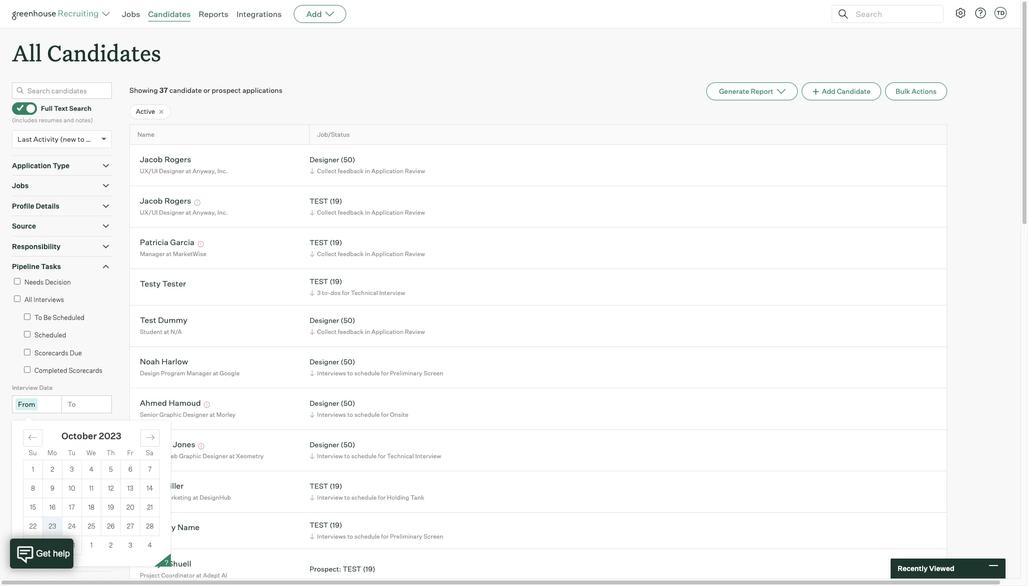 Task type: vqa. For each thing, say whether or not it's contained in the screenshot.


Task type: locate. For each thing, give the bounding box(es) containing it.
4 (50) from the top
[[341, 400, 355, 408]]

1 horizontal spatial to
[[67, 400, 76, 409]]

screen for (50)
[[424, 370, 443, 377]]

designer (50) collect feedback in application review down job/status
[[310, 156, 425, 175]]

1 jacob from the top
[[140, 155, 163, 165]]

jacob inside jacob rogers ux/ui designer at anyway, inc.
[[140, 155, 163, 165]]

(50) up interview to schedule for technical interview link
[[341, 441, 355, 449]]

for inside designer (50) interview to schedule for technical interview
[[378, 453, 386, 460]]

all left move backward to switch to the previous month. icon
[[17, 438, 26, 447]]

all down offer
[[17, 551, 26, 560]]

bulk actions
[[896, 87, 937, 96]]

1 horizontal spatial 2 button
[[101, 537, 121, 555]]

designer (50) interviews to schedule for onsite
[[310, 400, 408, 419]]

viewed
[[929, 565, 955, 573]]

to for designer (50) interviews to schedule for onsite
[[348, 411, 353, 419]]

rogers up ux/ui designer at anyway, inc.
[[165, 196, 191, 206]]

1 vertical spatial 4 button
[[140, 537, 160, 555]]

company
[[140, 523, 176, 533]]

manager right program
[[187, 370, 212, 377]]

at left adept
[[196, 572, 202, 580]]

2 vertical spatial 3
[[128, 542, 132, 550]]

4 feedback from the top
[[338, 328, 364, 336]]

graphic
[[159, 411, 182, 419], [179, 453, 201, 460]]

jacob up ux/ui designer at anyway, inc.
[[140, 196, 163, 206]]

0 horizontal spatial 2 button
[[43, 461, 62, 479]]

2 collect from the top
[[317, 209, 337, 216]]

0 vertical spatial status
[[44, 422, 63, 429]]

1 vertical spatial name
[[177, 523, 200, 533]]

at inside test dummy student at n/a
[[164, 328, 169, 336]]

at inside noah harlow design program manager at google
[[213, 370, 218, 377]]

interviews to schedule for preliminary screen link
[[308, 369, 446, 378], [308, 532, 446, 542]]

4 down "we"
[[89, 466, 94, 474]]

test up student
[[140, 316, 156, 326]]

3 left "to-"
[[317, 289, 321, 297]]

interviews inside designer (50) interviews to schedule for preliminary screen
[[317, 370, 346, 377]]

at left "xeometry"
[[229, 453, 235, 460]]

2 for 2 button to the top
[[51, 466, 54, 474]]

to inside designer (50) interviews to schedule for preliminary screen
[[348, 370, 353, 377]]

1 vertical spatial rogers
[[165, 196, 191, 206]]

2 button down the mo
[[43, 461, 62, 479]]

Completed Scorecards checkbox
[[24, 367, 30, 373]]

for left holding
[[378, 494, 386, 502]]

candidates right the jobs link
[[148, 9, 191, 19]]

scheduled right be at the bottom left of page
[[53, 314, 85, 322]]

Score number field
[[64, 509, 112, 527]]

19 button
[[101, 499, 120, 517]]

3 button
[[62, 461, 81, 479], [121, 537, 140, 555]]

interviews to schedule for preliminary screen link down interview to schedule for holding tank link
[[308, 532, 446, 542]]

collect for fourth the collect feedback in application review link from the top
[[317, 328, 337, 336]]

to up "test (19) interview to schedule for holding tank"
[[344, 453, 350, 460]]

jobs up profile at top
[[12, 181, 29, 190]]

0 vertical spatial jacob
[[140, 155, 163, 165]]

1 horizontal spatial add
[[822, 87, 836, 96]]

0 vertical spatial 1 button
[[23, 461, 42, 479]]

schedule inside "test (19) interview to schedule for holding tank"
[[351, 494, 377, 502]]

schedule inside designer (50) interviews to schedule for preliminary screen
[[355, 370, 380, 377]]

1 interviews to schedule for preliminary screen link from the top
[[308, 369, 446, 378]]

feedback
[[338, 167, 364, 175], [338, 209, 364, 216], [338, 250, 364, 258], [338, 328, 364, 336]]

at up the jacob rogers
[[186, 167, 191, 175]]

1 vertical spatial 4
[[148, 542, 152, 550]]

23 button
[[43, 518, 62, 536]]

0 vertical spatial designer (50) collect feedback in application review
[[310, 156, 425, 175]]

(50) up "designer (50) interviews to schedule for onsite"
[[341, 358, 355, 367]]

1 vertical spatial screen
[[424, 533, 443, 541]]

2 review from the top
[[405, 209, 425, 216]]

0 horizontal spatial scorecards
[[34, 349, 68, 357]]

rogers up the jacob rogers
[[165, 155, 191, 165]]

1 horizontal spatial 1
[[90, 542, 93, 550]]

2 inc. from the top
[[218, 209, 228, 216]]

2 button down "26" button
[[101, 537, 121, 555]]

sharpay
[[140, 440, 171, 450]]

0 vertical spatial name
[[137, 131, 155, 138]]

14
[[147, 485, 153, 493]]

collect feedback in application review link
[[308, 166, 428, 176], [308, 208, 428, 217], [308, 249, 428, 259], [308, 327, 428, 337]]

3 (50) from the top
[[341, 358, 355, 367]]

to for to
[[67, 400, 76, 409]]

24 button
[[62, 518, 81, 536]]

0 horizontal spatial jobs
[[12, 181, 29, 190]]

3 collect feedback in application review link from the top
[[308, 249, 428, 259]]

(50) up interviews to schedule for onsite link
[[341, 400, 355, 408]]

name
[[137, 131, 155, 138], [177, 523, 200, 533]]

at
[[186, 167, 191, 175], [186, 209, 191, 216], [166, 250, 172, 258], [164, 328, 169, 336], [213, 370, 218, 377], [210, 411, 215, 419], [229, 453, 235, 460], [193, 494, 198, 502], [196, 572, 202, 580]]

28 button
[[140, 518, 159, 536]]

to for test (19) interviews to schedule for preliminary screen
[[348, 533, 353, 541]]

test (19) interview to schedule for holding tank
[[310, 482, 424, 502]]

jacob rogers link up the jacob rogers
[[140, 155, 191, 166]]

1 for 1 button to the top
[[32, 466, 34, 474]]

for for test (19) interviews to schedule for preliminary screen
[[381, 533, 389, 541]]

2 interviews to schedule for preliminary screen link from the top
[[308, 532, 446, 542]]

To Be Scheduled checkbox
[[24, 314, 30, 320]]

interview to schedule for technical interview link
[[308, 452, 444, 461]]

full text search (includes resumes and notes)
[[12, 104, 93, 124]]

add for add candidate
[[822, 87, 836, 96]]

3 feedback from the top
[[338, 250, 364, 258]]

status up 9
[[33, 476, 55, 484]]

at down the jacob rogers
[[186, 209, 191, 216]]

jacob rogers has been in application review for more than 5 days image
[[193, 200, 202, 206]]

0 vertical spatial test (19) collect feedback in application review
[[310, 197, 425, 216]]

22
[[29, 523, 37, 531]]

0 vertical spatial interviews to schedule for preliminary screen link
[[308, 369, 446, 378]]

ux/ui
[[140, 167, 158, 175], [140, 209, 158, 216]]

profile details
[[12, 202, 59, 210]]

3 down 27 button
[[128, 542, 132, 550]]

to for designer (50) interview to schedule for technical interview
[[344, 453, 350, 460]]

1 vertical spatial 2 button
[[101, 537, 121, 555]]

scheduled down be at the bottom left of page
[[34, 331, 66, 339]]

to inside designer (50) interview to schedule for technical interview
[[344, 453, 350, 460]]

0 vertical spatial 3
[[317, 289, 321, 297]]

1 vertical spatial anyway,
[[193, 209, 216, 216]]

0 vertical spatial 4 button
[[82, 461, 101, 479]]

mo
[[48, 449, 57, 457]]

0 horizontal spatial 4 button
[[82, 461, 101, 479]]

schedule inside test (19) interviews to schedule for preliminary screen
[[355, 533, 380, 541]]

jobs left the candidates link at the left of the page
[[122, 9, 140, 19]]

(50) down job/status
[[341, 156, 355, 164]]

schedule for designer (50) interview to schedule for technical interview
[[351, 453, 377, 460]]

6
[[128, 466, 132, 474]]

0 horizontal spatial 4
[[89, 466, 94, 474]]

1 vertical spatial interviews to schedule for preliminary screen link
[[308, 532, 446, 542]]

0 vertical spatial inc.
[[218, 167, 228, 175]]

0 vertical spatial 4
[[89, 466, 94, 474]]

fr
[[127, 449, 133, 457]]

4 up jordyn
[[148, 542, 152, 550]]

1 horizontal spatial 3
[[128, 542, 132, 550]]

interviews for test (19) interviews to schedule for preliminary screen
[[317, 533, 346, 541]]

ahmed hamoud has been in onsite for more than 21 days image
[[203, 403, 212, 408]]

preliminary for (50)
[[390, 370, 422, 377]]

to up test (19) interviews to schedule for preliminary screen
[[344, 494, 350, 502]]

technical down 'onsite'
[[387, 453, 414, 460]]

preliminary inside designer (50) interviews to schedule for preliminary screen
[[390, 370, 422, 377]]

rogers inside jacob rogers ux/ui designer at anyway, inc.
[[165, 155, 191, 165]]

1 ux/ui from the top
[[140, 167, 158, 175]]

2 jacob rogers link from the top
[[140, 196, 191, 208]]

schedule up "test (19) interview to schedule for holding tank"
[[351, 453, 377, 460]]

last
[[17, 135, 32, 143]]

to left old)
[[78, 135, 84, 143]]

0 horizontal spatial manager
[[140, 250, 165, 258]]

2 designer (50) collect feedback in application review from the top
[[310, 317, 425, 336]]

1 vertical spatial inc.
[[218, 209, 228, 216]]

add button
[[294, 5, 346, 23]]

linda
[[140, 481, 161, 491]]

2 down "26" button
[[109, 542, 113, 550]]

1 horizontal spatial name
[[177, 523, 200, 533]]

marketwise
[[173, 250, 207, 258]]

1 vertical spatial 1
[[90, 542, 93, 550]]

1 vertical spatial ux/ui
[[140, 209, 158, 216]]

patricia garcia has been in application review for more than 5 days image
[[196, 242, 205, 248]]

anyway, down the jacob rogers has been in application review for more than 5 days image
[[193, 209, 216, 216]]

n/a
[[171, 328, 182, 336]]

12
[[108, 485, 114, 493]]

to up october
[[67, 400, 76, 409]]

text
[[54, 104, 68, 112]]

preliminary inside test (19) interviews to schedule for preliminary screen
[[390, 533, 422, 541]]

scorecards
[[34, 349, 68, 357], [69, 367, 103, 375]]

add inside 'popup button'
[[306, 9, 322, 19]]

0 horizontal spatial 1 button
[[23, 461, 42, 479]]

3 down the tu
[[70, 466, 74, 474]]

0 vertical spatial preliminary
[[390, 370, 422, 377]]

schedule for designer (50) interviews to schedule for onsite
[[355, 411, 380, 419]]

1 down su
[[32, 466, 34, 474]]

22 button
[[23, 518, 42, 536]]

anyway, up the jacob rogers has been in application review for more than 5 days image
[[193, 167, 216, 175]]

1 vertical spatial jacob rogers link
[[140, 196, 191, 208]]

26 button
[[101, 518, 120, 536]]

designer (50) collect feedback in application review down 3 to-dos for technical interview link
[[310, 317, 425, 336]]

screen inside designer (50) interviews to schedule for preliminary screen
[[424, 370, 443, 377]]

1 vertical spatial to
[[67, 400, 76, 409]]

17 button
[[62, 499, 81, 517]]

recently
[[898, 565, 928, 573]]

2 down the mo
[[51, 466, 54, 474]]

google
[[220, 370, 240, 377]]

test inside "test (19) interview to schedule for holding tank"
[[310, 482, 328, 491]]

2 button
[[43, 461, 62, 479], [101, 537, 121, 555]]

senior graphic designer at morley
[[140, 411, 236, 419]]

technical inside test (19) 3 to-dos for technical interview
[[351, 289, 378, 297]]

generate
[[719, 87, 750, 96]]

0 vertical spatial test status
[[12, 460, 44, 467]]

patricia garcia
[[140, 238, 194, 248]]

greenhouse recruiting image
[[12, 8, 102, 20]]

21
[[147, 504, 153, 512]]

0 vertical spatial manager
[[140, 250, 165, 258]]

all interviews
[[24, 296, 64, 304]]

jacob rogers ux/ui designer at anyway, inc.
[[140, 155, 228, 175]]

status for all
[[44, 422, 63, 429]]

to inside "test (19) interview to schedule for holding tank"
[[344, 494, 350, 502]]

for up "designer (50) interviews to schedule for onsite"
[[381, 370, 389, 377]]

0 vertical spatial 2
[[51, 466, 54, 474]]

tu
[[68, 449, 76, 457]]

Scheduled checkbox
[[24, 331, 30, 338]]

jacob rogers link up ux/ui designer at anyway, inc.
[[140, 196, 191, 208]]

test up the 8 button
[[12, 460, 24, 467]]

manager down patricia
[[140, 250, 165, 258]]

0 horizontal spatial 2
[[51, 466, 54, 474]]

at inside jordyn shuell project coordinator at adept ai
[[196, 572, 202, 580]]

for down holding
[[381, 533, 389, 541]]

interviews inside "designer (50) interviews to schedule for onsite"
[[317, 411, 346, 419]]

0 vertical spatial scorecards
[[34, 349, 68, 357]]

1 vertical spatial add
[[822, 87, 836, 96]]

for inside "designer (50) interviews to schedule for onsite"
[[381, 411, 389, 419]]

0 horizontal spatial 3
[[70, 466, 74, 474]]

1 vertical spatial manager
[[187, 370, 212, 377]]

2 for the bottommost 2 button
[[109, 542, 113, 550]]

schedule for test (19) interview to schedule for holding tank
[[351, 494, 377, 502]]

application type
[[12, 161, 70, 170]]

status right availability
[[44, 422, 63, 429]]

all inside offer element
[[17, 551, 26, 560]]

0 vertical spatial scheduled
[[53, 314, 85, 322]]

1 horizontal spatial 2
[[109, 542, 113, 550]]

1 review from the top
[[405, 167, 425, 175]]

0 horizontal spatial add
[[306, 9, 322, 19]]

activity
[[33, 135, 59, 143]]

pipeline tasks
[[12, 262, 61, 271]]

preliminary down holding
[[390, 533, 422, 541]]

3 button down 27 button
[[121, 537, 140, 555]]

3 collect from the top
[[317, 250, 337, 258]]

needs decision
[[24, 278, 71, 286]]

2 preliminary from the top
[[390, 533, 422, 541]]

0 vertical spatial 2 button
[[43, 461, 62, 479]]

0 vertical spatial rogers
[[165, 155, 191, 165]]

technical inside designer (50) interview to schedule for technical interview
[[387, 453, 414, 460]]

1 rogers from the top
[[165, 155, 191, 165]]

operator
[[17, 514, 47, 522]]

2 jacob from the top
[[140, 196, 163, 206]]

3 button down the tu
[[62, 461, 81, 479]]

for left 'onsite'
[[381, 411, 389, 419]]

schedule down interview to schedule for holding tank link
[[355, 533, 380, 541]]

2 (50) from the top
[[341, 317, 355, 325]]

dummy
[[158, 316, 187, 326]]

to-
[[322, 289, 331, 297]]

for inside test (19) interviews to schedule for preliminary screen
[[381, 533, 389, 541]]

1 horizontal spatial 3 button
[[121, 537, 140, 555]]

for for test (19) 3 to-dos for technical interview
[[342, 289, 350, 297]]

1
[[32, 466, 34, 474], [90, 542, 93, 550]]

(50) for jacob rogers
[[341, 156, 355, 164]]

for right "dos"
[[342, 289, 350, 297]]

0 horizontal spatial technical
[[351, 289, 378, 297]]

technical right "dos"
[[351, 289, 378, 297]]

status down su
[[26, 460, 44, 467]]

reports
[[199, 9, 229, 19]]

interviews to schedule for preliminary screen link for (50)
[[308, 369, 446, 378]]

to for test (19) interview to schedule for holding tank
[[344, 494, 350, 502]]

ux/ui down the jacob rogers
[[140, 209, 158, 216]]

2
[[51, 466, 54, 474], [109, 542, 113, 550]]

add candidate
[[822, 87, 871, 96]]

interviews for designer (50) interviews to schedule for preliminary screen
[[317, 370, 346, 377]]

0 horizontal spatial to
[[34, 314, 42, 322]]

1 button down 25 button
[[82, 537, 101, 555]]

ux/ui inside jacob rogers ux/ui designer at anyway, inc.
[[140, 167, 158, 175]]

interviews inside test (19) interviews to schedule for preliminary screen
[[317, 533, 346, 541]]

xeometry
[[236, 453, 264, 460]]

interviews to schedule for preliminary screen link up "designer (50) interviews to schedule for onsite"
[[308, 369, 446, 378]]

1 horizontal spatial technical
[[387, 453, 414, 460]]

1 down 25 button
[[90, 542, 93, 550]]

2 feedback from the top
[[338, 209, 364, 216]]

0 vertical spatial 3 button
[[62, 461, 81, 479]]

(50) inside designer (50) interviews to schedule for preliminary screen
[[341, 358, 355, 367]]

2 horizontal spatial 3
[[317, 289, 321, 297]]

test status down su
[[12, 460, 44, 467]]

test inside test dummy student at n/a
[[140, 316, 156, 326]]

preliminary up 'onsite'
[[390, 370, 422, 377]]

jacob up the jacob rogers
[[140, 155, 163, 165]]

graphic down jones
[[179, 453, 201, 460]]

candidates down the jobs link
[[47, 38, 161, 67]]

Needs Decision checkbox
[[14, 278, 20, 285]]

test inside test (19) interviews to schedule for preliminary screen
[[310, 521, 328, 530]]

0 vertical spatial jobs
[[122, 9, 140, 19]]

1 test (19) collect feedback in application review from the top
[[310, 197, 425, 216]]

4 button up jordyn
[[140, 537, 160, 555]]

1 anyway, from the top
[[193, 167, 216, 175]]

at left n/a
[[164, 328, 169, 336]]

designhub
[[200, 494, 231, 502]]

1 vertical spatial 3
[[70, 466, 74, 474]]

1 button down su
[[23, 461, 42, 479]]

2 test (19) collect feedback in application review from the top
[[310, 239, 425, 258]]

schedule inside "designer (50) interviews to schedule for onsite"
[[355, 411, 380, 419]]

(19) inside "test (19) interview to schedule for holding tank"
[[330, 482, 342, 491]]

0 vertical spatial anyway,
[[193, 167, 216, 175]]

9
[[50, 485, 54, 493]]

name right company
[[177, 523, 200, 533]]

scorecards down the due
[[69, 367, 103, 375]]

4 in from the top
[[365, 328, 370, 336]]

jones
[[173, 440, 195, 450]]

10 button
[[62, 480, 81, 498]]

5
[[109, 466, 113, 474]]

25 button
[[82, 518, 101, 536]]

3 review from the top
[[405, 250, 425, 258]]

1 screen from the top
[[424, 370, 443, 377]]

at down ahmed hamoud has been in onsite for more than 21 days icon
[[210, 411, 215, 419]]

0 horizontal spatial 3 button
[[62, 461, 81, 479]]

schedule left holding
[[351, 494, 377, 502]]

to up designer (50) interview to schedule for technical interview
[[348, 411, 353, 419]]

1 inc. from the top
[[218, 167, 228, 175]]

schedule left 'onsite'
[[355, 411, 380, 419]]

1 collect from the top
[[317, 167, 337, 175]]

technical for (50)
[[387, 453, 414, 460]]

0 vertical spatial jacob rogers link
[[140, 155, 191, 166]]

Search candidates field
[[12, 83, 112, 99]]

interviews for designer (50) interviews to schedule for onsite
[[317, 411, 346, 419]]

4 for the right 4 button
[[148, 542, 152, 550]]

scheduled
[[53, 314, 85, 322], [34, 331, 66, 339]]

noah harlow link
[[140, 357, 188, 369]]

notes)
[[75, 117, 93, 124]]

td button
[[995, 7, 1007, 19]]

1 vertical spatial 3 button
[[121, 537, 140, 555]]

1 vertical spatial scorecards
[[69, 367, 103, 375]]

1 vertical spatial status
[[26, 460, 44, 467]]

0 vertical spatial technical
[[351, 289, 378, 297]]

name down active
[[137, 131, 155, 138]]

0 vertical spatial to
[[34, 314, 42, 322]]

scorecards up completed
[[34, 349, 68, 357]]

ux/ui up the jacob rogers
[[140, 167, 158, 175]]

for
[[342, 289, 350, 297], [381, 370, 389, 377], [381, 411, 389, 419], [378, 453, 386, 460], [378, 494, 386, 502], [381, 533, 389, 541]]

16 button
[[43, 499, 62, 517]]

schedule up "designer (50) interviews to schedule for onsite"
[[355, 370, 380, 377]]

sharpay jones link
[[140, 440, 195, 451]]

designer (50) collect feedback in application review for dummy
[[310, 317, 425, 336]]

30
[[48, 542, 57, 550]]

1 horizontal spatial 4
[[148, 542, 152, 550]]

for up "test (19) interview to schedule for holding tank"
[[378, 453, 386, 460]]

schedule inside designer (50) interview to schedule for technical interview
[[351, 453, 377, 460]]

2 screen from the top
[[424, 533, 443, 541]]

at left google
[[213, 370, 218, 377]]

4 collect from the top
[[317, 328, 337, 336]]

all inside availability status element
[[17, 438, 26, 447]]

5 (50) from the top
[[341, 441, 355, 449]]

for inside designer (50) interviews to schedule for preliminary screen
[[381, 370, 389, 377]]

1 vertical spatial designer (50) collect feedback in application review
[[310, 317, 425, 336]]

6 button
[[121, 461, 140, 479]]

graphic down ahmed hamoud link
[[159, 411, 182, 419]]

1 preliminary from the top
[[390, 370, 422, 377]]

all candidates
[[12, 38, 161, 67]]

screen inside test (19) interviews to schedule for preliminary screen
[[424, 533, 443, 541]]

(19)
[[330, 197, 342, 206], [330, 239, 342, 247], [330, 278, 342, 286], [330, 482, 342, 491], [330, 521, 342, 530], [363, 565, 375, 574]]

jacob for jacob rogers
[[140, 196, 163, 206]]

checkmark image
[[16, 105, 24, 112]]

0 horizontal spatial 1
[[32, 466, 34, 474]]

old)
[[86, 135, 99, 143]]

1 vertical spatial 2
[[109, 542, 113, 550]]

jordyn
[[140, 559, 166, 569]]

Scorecards Due checkbox
[[24, 349, 30, 356]]

0 vertical spatial 1
[[32, 466, 34, 474]]

designer inside "designer (50) interviews to schedule for onsite"
[[310, 400, 339, 408]]

to up prospect: test (19)
[[348, 533, 353, 541]]

applications
[[243, 86, 283, 95]]

1 vertical spatial jacob
[[140, 196, 163, 206]]

reports link
[[199, 9, 229, 19]]

1 horizontal spatial jobs
[[122, 9, 140, 19]]

sharpay jones has been in technical interview for more than 14 days image
[[197, 444, 206, 450]]

0 vertical spatial add
[[306, 9, 322, 19]]

rogers
[[165, 155, 191, 165], [165, 196, 191, 206]]

0 vertical spatial ux/ui
[[140, 167, 158, 175]]

1 horizontal spatial 1 button
[[82, 537, 101, 555]]

1 (50) from the top
[[341, 156, 355, 164]]

senior
[[140, 411, 158, 419]]

test status up 8
[[17, 476, 55, 484]]

to up "designer (50) interviews to schedule for onsite"
[[348, 370, 353, 377]]

for inside test (19) 3 to-dos for technical interview
[[342, 289, 350, 297]]

0 vertical spatial screen
[[424, 370, 443, 377]]

4 review from the top
[[405, 328, 425, 336]]

onsite
[[390, 411, 408, 419]]

1 vertical spatial technical
[[387, 453, 414, 460]]

resumes
[[39, 117, 62, 124]]

for inside "test (19) interview to schedule for holding tank"
[[378, 494, 386, 502]]

at right marketing
[[193, 494, 198, 502]]

1 vertical spatial preliminary
[[390, 533, 422, 541]]

to left be at the bottom left of page
[[34, 314, 42, 322]]

1 jacob rogers link from the top
[[140, 155, 191, 166]]

status for test status
[[26, 460, 44, 467]]

1 designer (50) collect feedback in application review from the top
[[310, 156, 425, 175]]

manager
[[140, 250, 165, 258], [187, 370, 212, 377]]

1 horizontal spatial manager
[[187, 370, 212, 377]]

(50) inside designer (50) interview to schedule for technical interview
[[341, 441, 355, 449]]

to inside "designer (50) interviews to schedule for onsite"
[[348, 411, 353, 419]]

to inside test (19) interviews to schedule for preliminary screen
[[348, 533, 353, 541]]

4 button down "we"
[[82, 461, 101, 479]]

1 vertical spatial test (19) collect feedback in application review
[[310, 239, 425, 258]]

2 rogers from the top
[[165, 196, 191, 206]]

(50) down 3 to-dos for technical interview link
[[341, 317, 355, 325]]



Task type: describe. For each thing, give the bounding box(es) containing it.
report
[[751, 87, 774, 96]]

interviews to schedule for preliminary screen link for (19)
[[308, 532, 446, 542]]

test up 8
[[17, 476, 32, 484]]

(includes
[[12, 117, 37, 124]]

project
[[140, 572, 160, 580]]

1 vertical spatial jobs
[[12, 181, 29, 190]]

test (19) collect feedback in application review for patricia garcia
[[310, 239, 425, 258]]

for for designer (50) interview to schedule for technical interview
[[378, 453, 386, 460]]

All Interviews checkbox
[[14, 296, 20, 302]]

pipeline
[[12, 262, 40, 271]]

prospect:
[[310, 565, 341, 574]]

16
[[49, 504, 56, 512]]

schedule for test (19) interviews to schedule for preliminary screen
[[355, 533, 380, 541]]

0 vertical spatial graphic
[[159, 411, 182, 419]]

29 button
[[23, 537, 42, 555]]

ux/ui designer at anyway, inc.
[[140, 209, 228, 216]]

patricia garcia link
[[140, 238, 194, 249]]

test score
[[12, 497, 42, 505]]

testy tester
[[140, 279, 186, 289]]

25
[[88, 523, 95, 531]]

education
[[12, 578, 47, 586]]

18
[[88, 504, 95, 512]]

interview inside "test (19) interview to schedule for holding tank"
[[317, 494, 343, 502]]

jordyn shuell project coordinator at adept ai
[[140, 559, 227, 580]]

12 button
[[101, 480, 120, 498]]

screen for (19)
[[424, 533, 443, 541]]

0 horizontal spatial name
[[137, 131, 155, 138]]

designer (50) collect feedback in application review for rogers
[[310, 156, 425, 175]]

search
[[69, 104, 91, 112]]

collect for first the collect feedback in application review link
[[317, 167, 337, 175]]

completed
[[34, 367, 67, 375]]

interviews to schedule for onsite link
[[308, 410, 411, 420]]

integrations link
[[237, 9, 282, 19]]

at inside linda miller head of marketing at designhub
[[193, 494, 198, 502]]

job/status
[[317, 131, 350, 138]]

generate report button
[[707, 83, 798, 101]]

for for test (19) interview to schedule for holding tank
[[378, 494, 386, 502]]

and
[[64, 117, 74, 124]]

test left "score"
[[12, 497, 24, 505]]

company name
[[140, 523, 200, 533]]

th
[[107, 449, 115, 457]]

23
[[49, 523, 56, 531]]

holding
[[387, 494, 409, 502]]

30 button
[[43, 537, 62, 555]]

4 for 4 button to the left
[[89, 466, 94, 474]]

5 button
[[101, 461, 120, 479]]

1 vertical spatial 1 button
[[82, 537, 101, 555]]

tank
[[411, 494, 424, 502]]

24
[[68, 523, 76, 531]]

dos
[[331, 289, 341, 297]]

actions
[[912, 87, 937, 96]]

2 collect feedback in application review link from the top
[[308, 208, 428, 217]]

ai
[[221, 572, 227, 580]]

noah
[[140, 357, 160, 367]]

31
[[69, 542, 75, 550]]

designer inside jacob rogers ux/ui designer at anyway, inc.
[[159, 167, 184, 175]]

13
[[127, 485, 133, 493]]

(19) inside test (19) interviews to schedule for preliminary screen
[[330, 521, 342, 530]]

37
[[159, 86, 168, 95]]

prospect
[[212, 86, 241, 95]]

move backward to switch to the previous month. image
[[28, 433, 37, 443]]

linda miller link
[[140, 481, 184, 493]]

head
[[140, 494, 155, 502]]

we
[[86, 449, 96, 457]]

(50) for noah harlow
[[341, 358, 355, 367]]

0 vertical spatial candidates
[[148, 9, 191, 19]]

&
[[160, 453, 164, 460]]

from
[[18, 400, 35, 409]]

2 in from the top
[[365, 209, 370, 216]]

8 button
[[23, 480, 42, 498]]

1 vertical spatial test status
[[17, 476, 55, 484]]

configure image
[[955, 7, 967, 19]]

su
[[29, 449, 37, 457]]

designer inside designer (50) interviews to schedule for preliminary screen
[[310, 358, 339, 367]]

18 button
[[82, 499, 101, 517]]

inc. inside jacob rogers ux/ui designer at anyway, inc.
[[218, 167, 228, 175]]

20 button
[[121, 499, 140, 517]]

1 collect feedback in application review link from the top
[[308, 166, 428, 176]]

collect for third the collect feedback in application review link from the bottom
[[317, 209, 337, 216]]

(19) inside test (19) 3 to-dos for technical interview
[[330, 278, 342, 286]]

designer inside designer (50) interview to schedule for technical interview
[[310, 441, 339, 449]]

marketing
[[163, 494, 192, 502]]

15 button
[[23, 499, 42, 517]]

program
[[161, 370, 185, 377]]

designer (50) interviews to schedule for preliminary screen
[[310, 358, 443, 377]]

3 in from the top
[[365, 250, 370, 258]]

all down the greenhouse recruiting image
[[12, 38, 42, 67]]

15
[[30, 504, 36, 512]]

jacob for jacob rogers ux/ui designer at anyway, inc.
[[140, 155, 163, 165]]

sharpay jones
[[140, 440, 195, 450]]

1 vertical spatial graphic
[[179, 453, 201, 460]]

all right all interviews "checkbox"
[[24, 296, 32, 304]]

1 vertical spatial scheduled
[[34, 331, 66, 339]]

schedule for designer (50) interviews to schedule for preliminary screen
[[355, 370, 380, 377]]

morley
[[216, 411, 236, 419]]

coordinator
[[161, 572, 195, 580]]

scorecards due
[[34, 349, 82, 357]]

add for add
[[306, 9, 322, 19]]

2 ux/ui from the top
[[140, 209, 158, 216]]

showing
[[129, 86, 158, 95]]

source
[[12, 222, 36, 230]]

to for to be scheduled
[[34, 314, 42, 322]]

rogers for jacob rogers
[[165, 196, 191, 206]]

add candidate link
[[802, 83, 881, 101]]

rogers for jacob rogers ux/ui designer at anyway, inc.
[[165, 155, 191, 165]]

at inside jacob rogers ux/ui designer at anyway, inc.
[[186, 167, 191, 175]]

availability status
[[12, 422, 63, 429]]

1 feedback from the top
[[338, 167, 364, 175]]

1 in from the top
[[365, 167, 370, 175]]

(50) for test dummy
[[341, 317, 355, 325]]

october 2023
[[61, 431, 121, 442]]

ahmed
[[140, 399, 167, 408]]

candidate reports are now available! apply filters and select "view in app" element
[[707, 83, 798, 101]]

ahmed hamoud link
[[140, 399, 201, 410]]

to for designer (50) interviews to schedule for preliminary screen
[[348, 370, 353, 377]]

candidates link
[[148, 9, 191, 19]]

test inside test (19) 3 to-dos for technical interview
[[310, 278, 328, 286]]

anyway, inside jacob rogers ux/ui designer at anyway, inc.
[[193, 167, 216, 175]]

manager inside noah harlow design program manager at google
[[187, 370, 212, 377]]

preliminary for (19)
[[390, 533, 422, 541]]

digital
[[140, 453, 158, 460]]

october 2023 region
[[12, 421, 466, 567]]

for for designer (50) interviews to schedule for preliminary screen
[[381, 370, 389, 377]]

last activity (new to old) option
[[17, 135, 99, 143]]

score
[[26, 497, 42, 505]]

8
[[31, 485, 35, 493]]

garcia
[[170, 238, 194, 248]]

interview inside test (19) 3 to-dos for technical interview
[[379, 289, 405, 297]]

ahmed hamoud
[[140, 399, 201, 408]]

1 horizontal spatial 4 button
[[140, 537, 160, 555]]

3 to-dos for technical interview link
[[308, 288, 408, 298]]

test (19) collect feedback in application review for jacob rogers
[[310, 197, 425, 216]]

test status element
[[12, 459, 112, 496]]

at down patricia garcia link
[[166, 250, 172, 258]]

technical for (19)
[[351, 289, 378, 297]]

9 button
[[43, 480, 62, 498]]

td button
[[993, 5, 1009, 21]]

2 vertical spatial status
[[33, 476, 55, 484]]

27
[[127, 523, 134, 531]]

14 button
[[140, 480, 159, 498]]

4 collect feedback in application review link from the top
[[308, 327, 428, 337]]

2 anyway, from the top
[[193, 209, 216, 216]]

date
[[39, 384, 53, 392]]

of
[[156, 494, 162, 502]]

1 horizontal spatial scorecards
[[69, 367, 103, 375]]

offer element
[[12, 534, 112, 572]]

collect for second the collect feedback in application review link from the bottom of the page
[[317, 250, 337, 258]]

1 vertical spatial candidates
[[47, 38, 161, 67]]

availability status element
[[12, 421, 112, 459]]

offer
[[12, 535, 26, 543]]

move forward to switch to the next month. image
[[145, 433, 155, 443]]

1 for bottommost 1 button
[[90, 542, 93, 550]]

bulk actions link
[[885, 83, 948, 101]]

to for last activity (new to old)
[[78, 135, 84, 143]]

for for designer (50) interviews to schedule for onsite
[[381, 411, 389, 419]]

Search text field
[[854, 7, 935, 21]]

active
[[136, 108, 155, 116]]

be
[[44, 314, 51, 322]]

web
[[165, 453, 178, 460]]

3 inside test (19) 3 to-dos for technical interview
[[317, 289, 321, 297]]

(50) inside "designer (50) interviews to schedule for onsite"
[[341, 400, 355, 408]]

jordyn shuell link
[[140, 559, 191, 571]]



